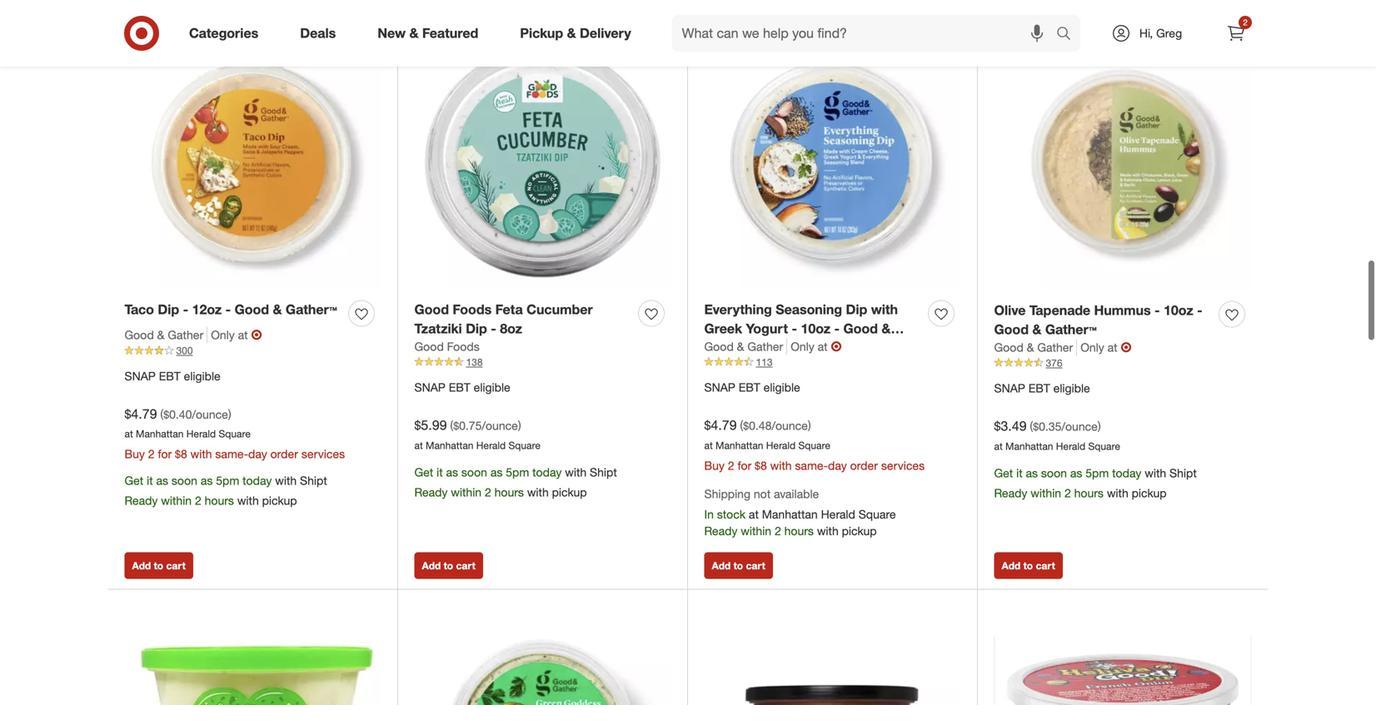Task type: vqa. For each thing, say whether or not it's contained in the screenshot.
La to the bottom
no



Task type: describe. For each thing, give the bounding box(es) containing it.
taco
[[125, 302, 154, 318]]

$4.79 for everything seasoning dip with greek yogurt - 10oz - good & gather™
[[705, 418, 737, 434]]

gather™ inside 'everything seasoning dip with greek yogurt - 10oz - good & gather™'
[[705, 340, 756, 356]]

with inside 'everything seasoning dip with greek yogurt - 10oz - good & gather™'
[[872, 302, 898, 318]]

376 link
[[995, 356, 1252, 371]]

square for &
[[1089, 440, 1121, 453]]

¬ for 12oz
[[251, 327, 262, 344]]

hummus
[[1095, 303, 1152, 319]]

at inside $3.49 ( $0.35 /ounce ) at manhattan herald square
[[995, 440, 1003, 453]]

add to cart button for taco dip - 12oz - good & gather™
[[125, 553, 193, 580]]

eligible for foods
[[474, 381, 511, 395]]

2 link
[[1219, 15, 1255, 52]]

order for taco dip - 12oz - good & gather™
[[271, 447, 298, 462]]

new & featured
[[378, 25, 479, 41]]

foods for good foods
[[447, 340, 480, 354]]

tapenade
[[1030, 303, 1091, 319]]

manhattan for taco dip - 12oz - good & gather™
[[136, 428, 184, 441]]

day for gather™
[[248, 447, 267, 462]]

good & gather link for taco
[[125, 327, 208, 344]]

shipt for $5.99
[[590, 465, 617, 480]]

search button
[[1049, 15, 1089, 55]]

0 horizontal spatial it
[[147, 474, 153, 488]]

What can we help you find? suggestions appear below search field
[[672, 15, 1061, 52]]

featured
[[422, 25, 479, 41]]

good inside "link"
[[235, 302, 269, 318]]

snap ebt eligible for good foods feta cucumber tzatziki dip - 8oz
[[415, 381, 511, 395]]

add for good foods feta cucumber tzatziki dip - 8oz
[[422, 560, 441, 573]]

only for dip
[[211, 328, 235, 343]]

/ounce for gather™
[[192, 407, 228, 422]]

order for everything seasoning dip with greek yogurt - 10oz - good & gather™
[[851, 459, 878, 473]]

2 inside shipping not available in stock at  manhattan herald square ready within 2 hours with pickup
[[775, 524, 782, 539]]

cart for taco dip - 12oz - good & gather™
[[166, 560, 186, 573]]

2 inside $4.79 ( $0.48 /ounce ) at manhattan herald square buy 2 for $8 with same-day order services
[[728, 459, 735, 473]]

$8 for everything seasoning dip with greek yogurt - 10oz - good & gather™
[[755, 459, 767, 473]]

to for everything seasoning dip with greek yogurt - 10oz - good & gather™
[[734, 560, 744, 573]]

good & gather link for everything
[[705, 339, 788, 355]]

hi, greg
[[1140, 26, 1183, 40]]

add to cart button for good foods feta cucumber tzatziki dip - 8oz
[[415, 553, 483, 580]]

greg
[[1157, 26, 1183, 40]]

300
[[176, 345, 193, 357]]

gather™ inside olive tapenade hummus - 10oz - good & gather™
[[1046, 322, 1097, 338]]

good & gather only at ¬ for seasoning
[[705, 339, 842, 355]]

shipping not available in stock at  manhattan herald square ready within 2 hours with pickup
[[705, 487, 897, 539]]

cart for olive tapenade hummus - 10oz - good & gather™
[[1036, 560, 1056, 573]]

shipping
[[705, 487, 751, 502]]

feta
[[496, 302, 523, 318]]

manhattan for olive tapenade hummus - 10oz - good & gather™
[[1006, 440, 1054, 453]]

taco dip - 12oz - good & gather™
[[125, 302, 337, 318]]

manhattan for everything seasoning dip with greek yogurt - 10oz - good & gather™
[[716, 440, 764, 452]]

hours for $4.79
[[205, 494, 234, 508]]

$0.40
[[164, 407, 192, 422]]

with inside $4.79 ( $0.48 /ounce ) at manhattan herald square buy 2 for $8 with same-day order services
[[771, 459, 792, 473]]

376
[[1046, 357, 1063, 370]]

same- for yogurt
[[795, 459, 828, 473]]

eligible for seasoning
[[764, 381, 801, 395]]

olive
[[995, 303, 1026, 319]]

available
[[774, 487, 819, 502]]

) for &
[[1098, 420, 1102, 434]]

herald for &
[[1057, 440, 1086, 453]]

deals link
[[286, 15, 357, 52]]

get for $3.49
[[995, 466, 1014, 481]]

at inside shipping not available in stock at  manhattan herald square ready within 2 hours with pickup
[[749, 508, 759, 522]]

0 horizontal spatial soon
[[172, 474, 197, 488]]

pickup for $3.49
[[1132, 486, 1167, 501]]

herald inside shipping not available in stock at  manhattan herald square ready within 2 hours with pickup
[[821, 508, 856, 522]]

good inside 'good foods feta cucumber tzatziki dip - 8oz'
[[415, 302, 449, 318]]

snap for taco dip - 12oz - good & gather™
[[125, 369, 156, 384]]

good & gather only at ¬ for tapenade
[[995, 340, 1132, 356]]

taco dip - 12oz - good & gather™ link
[[125, 301, 337, 320]]

at inside $4.79 ( $0.48 /ounce ) at manhattan herald square buy 2 for $8 with same-day order services
[[705, 440, 713, 452]]

add to cart for taco dip - 12oz - good & gather™
[[132, 560, 186, 573]]

good & gather only at ¬ for dip
[[125, 327, 262, 344]]

( for everything seasoning dip with greek yogurt - 10oz - good & gather™
[[740, 419, 744, 433]]

manhattan inside shipping not available in stock at  manhattan herald square ready within 2 hours with pickup
[[762, 508, 818, 522]]

deals
[[300, 25, 336, 41]]

138
[[466, 356, 483, 369]]

gather for tapenade
[[1038, 340, 1074, 355]]

good inside olive tapenade hummus - 10oz - good & gather™
[[995, 322, 1029, 338]]

pickup & delivery
[[520, 25, 631, 41]]

hi,
[[1140, 26, 1154, 40]]

( for taco dip - 12oz - good & gather™
[[160, 407, 164, 422]]

gather for seasoning
[[748, 340, 784, 354]]

good foods feta cucumber tzatziki dip - 8oz link
[[415, 301, 632, 339]]

0 horizontal spatial shipt
[[300, 474, 327, 488]]

within for $4.79
[[161, 494, 192, 508]]

$0.75
[[454, 419, 482, 433]]

ready for $5.99
[[415, 485, 448, 500]]

113
[[756, 356, 773, 369]]

within for $5.99
[[451, 485, 482, 500]]

olive tapenade hummus - 10oz - good & gather™ link
[[995, 301, 1213, 340]]

buy for everything seasoning dip with greek yogurt - 10oz - good & gather™
[[705, 459, 725, 473]]

seasoning
[[776, 302, 843, 318]]

ebt for olive tapenade hummus - 10oz - good & gather™
[[1029, 381, 1051, 396]]

& inside 'everything seasoning dip with greek yogurt - 10oz - good & gather™'
[[882, 321, 891, 337]]

2 inside 2 link
[[1244, 17, 1248, 28]]

services for everything seasoning dip with greek yogurt - 10oz - good & gather™
[[882, 459, 925, 473]]

good foods
[[415, 340, 480, 354]]

herald for 8oz
[[477, 440, 506, 452]]

138 link
[[415, 355, 671, 370]]

) for gather™
[[228, 407, 231, 422]]

dip inside 'good foods feta cucumber tzatziki dip - 8oz'
[[466, 321, 487, 337]]

) for 8oz
[[518, 419, 521, 433]]

0 horizontal spatial today
[[243, 474, 272, 488]]

cart for everything seasoning dip with greek yogurt - 10oz - good & gather™
[[746, 560, 766, 573]]

at inside "$5.99 ( $0.75 /ounce ) at manhattan herald square"
[[415, 440, 423, 452]]

same- for good
[[215, 447, 248, 462]]

ready inside shipping not available in stock at  manhattan herald square ready within 2 hours with pickup
[[705, 524, 738, 539]]

ready for $4.79
[[125, 494, 158, 508]]

add to cart for everything seasoning dip with greek yogurt - 10oz - good & gather™
[[712, 560, 766, 573]]

soon for $5.99
[[462, 465, 488, 480]]

$0.48
[[744, 419, 772, 433]]

pickup
[[520, 25, 564, 41]]

ready for $3.49
[[995, 486, 1028, 501]]

¬ for -
[[1121, 340, 1132, 356]]

manhattan for good foods feta cucumber tzatziki dip - 8oz
[[426, 440, 474, 452]]

pickup & delivery link
[[506, 15, 652, 52]]

only for seasoning
[[791, 340, 815, 354]]

pickup inside shipping not available in stock at  manhattan herald square ready within 2 hours with pickup
[[842, 524, 877, 539]]

pickup for $5.99
[[552, 485, 587, 500]]

today for $3.49
[[1113, 466, 1142, 481]]

shipt for $3.49
[[1170, 466, 1197, 481]]



Task type: locate. For each thing, give the bounding box(es) containing it.
2 horizontal spatial ¬
[[1121, 340, 1132, 356]]

( inside $4.79 ( $0.40 /ounce ) at manhattan herald square buy 2 for $8 with same-day order services
[[160, 407, 164, 422]]

manhattan
[[136, 428, 184, 441], [426, 440, 474, 452], [716, 440, 764, 452], [1006, 440, 1054, 453], [762, 508, 818, 522]]

good foods feta cucumber tzatziki dip - 8oz image
[[415, 34, 671, 291], [415, 34, 671, 291]]

¬ for with
[[831, 339, 842, 355]]

/ounce down 300 on the left of the page
[[192, 407, 228, 422]]

$4.79 ( $0.40 /ounce ) at manhattan herald square buy 2 for $8 with same-day order services
[[125, 406, 345, 462]]

good & gather link up 376
[[995, 340, 1078, 356]]

snap ebt eligible
[[125, 369, 221, 384], [415, 381, 511, 395], [705, 381, 801, 395], [995, 381, 1091, 396]]

square inside "$5.99 ( $0.75 /ounce ) at manhattan herald square"
[[509, 440, 541, 452]]

1 horizontal spatial it
[[437, 465, 443, 480]]

categories
[[189, 25, 259, 41]]

1 horizontal spatial ¬
[[831, 339, 842, 355]]

1 vertical spatial 10oz
[[801, 321, 831, 337]]

ebt for everything seasoning dip with greek yogurt - 10oz - good & gather™
[[739, 381, 761, 395]]

herald for 10oz
[[767, 440, 796, 452]]

( for good foods feta cucumber tzatziki dip - 8oz
[[450, 419, 454, 433]]

hours down $3.49 ( $0.35 /ounce ) at manhattan herald square
[[1075, 486, 1104, 501]]

square
[[219, 428, 251, 441], [509, 440, 541, 452], [799, 440, 831, 452], [1089, 440, 1121, 453], [859, 508, 897, 522]]

$4.79 inside $4.79 ( $0.40 /ounce ) at manhattan herald square buy 2 for $8 with same-day order services
[[125, 406, 157, 422]]

get it as soon as 5pm today with shipt ready within 2 hours with pickup
[[415, 465, 617, 500], [995, 466, 1197, 501], [125, 474, 327, 508]]

good inside 'everything seasoning dip with greek yogurt - 10oz - good & gather™'
[[844, 321, 878, 337]]

4 add to cart button from the left
[[995, 553, 1063, 580]]

order inside $4.79 ( $0.48 /ounce ) at manhattan herald square buy 2 for $8 with same-day order services
[[851, 459, 878, 473]]

( inside $3.49 ( $0.35 /ounce ) at manhattan herald square
[[1031, 420, 1034, 434]]

good & gather link up 113
[[705, 339, 788, 355]]

it for $5.99
[[437, 465, 443, 480]]

with inside $4.79 ( $0.40 /ounce ) at manhattan herald square buy 2 for $8 with same-day order services
[[191, 447, 212, 462]]

olive tapenade hummus - 10oz - good & gather™
[[995, 303, 1203, 338]]

manhattan down $0.48
[[716, 440, 764, 452]]

gather for dip
[[168, 328, 204, 343]]

today down "$5.99 ( $0.75 /ounce ) at manhattan herald square"
[[533, 465, 562, 480]]

0 horizontal spatial same-
[[215, 447, 248, 462]]

0 horizontal spatial good & gather only at ¬
[[125, 327, 262, 344]]

yogurt
[[746, 321, 789, 337]]

eligible down 113
[[764, 381, 801, 395]]

get it as soon as 5pm today with shipt ready within 2 hours with pickup for $5.99
[[415, 465, 617, 500]]

square for gather™
[[219, 428, 251, 441]]

green goddess dip - 10oz - good & gather™ image
[[415, 607, 671, 706], [415, 607, 671, 706]]

ebt down 376
[[1029, 381, 1051, 396]]

today down $3.49 ( $0.35 /ounce ) at manhattan herald square
[[1113, 466, 1142, 481]]

square inside $4.79 ( $0.48 /ounce ) at manhattan herald square buy 2 for $8 with same-day order services
[[799, 440, 831, 452]]

5pm down $3.49 ( $0.35 /ounce ) at manhattan herald square
[[1086, 466, 1110, 481]]

hours for $5.99
[[495, 485, 524, 500]]

$4.79 left $0.48
[[705, 418, 737, 434]]

/ounce inside "$5.99 ( $0.75 /ounce ) at manhattan herald square"
[[482, 419, 518, 433]]

( for olive tapenade hummus - 10oz - good & gather™
[[1031, 420, 1034, 434]]

0 vertical spatial gather™
[[286, 302, 337, 318]]

3 cart from the left
[[746, 560, 766, 573]]

with inside shipping not available in stock at  manhattan herald square ready within 2 hours with pickup
[[817, 524, 839, 539]]

heluva good! french onion cream dip - 12oz image
[[995, 607, 1252, 706], [995, 607, 1252, 706]]

manhattan inside $4.79 ( $0.48 /ounce ) at manhattan herald square buy 2 for $8 with same-day order services
[[716, 440, 764, 452]]

add to cart button for everything seasoning dip with greek yogurt - 10oz - good & gather™
[[705, 553, 773, 580]]

square inside $4.79 ( $0.40 /ounce ) at manhattan herald square buy 2 for $8 with same-day order services
[[219, 428, 251, 441]]

add to cart button
[[125, 553, 193, 580], [415, 553, 483, 580], [705, 553, 773, 580], [995, 553, 1063, 580]]

buy inside $4.79 ( $0.48 /ounce ) at manhattan herald square buy 2 for $8 with same-day order services
[[705, 459, 725, 473]]

1 horizontal spatial order
[[851, 459, 878, 473]]

today down $4.79 ( $0.40 /ounce ) at manhattan herald square buy 2 for $8 with same-day order services
[[243, 474, 272, 488]]

1 horizontal spatial dip
[[466, 321, 487, 337]]

day
[[248, 447, 267, 462], [828, 459, 847, 473]]

$0.35
[[1034, 420, 1062, 434]]

2 horizontal spatial dip
[[846, 302, 868, 318]]

delivery
[[580, 25, 631, 41]]

as
[[446, 465, 458, 480], [491, 465, 503, 480], [1026, 466, 1039, 481], [1071, 466, 1083, 481], [156, 474, 168, 488], [201, 474, 213, 488]]

eligible for dip
[[184, 369, 221, 384]]

good & gather only at ¬ up 376
[[995, 340, 1132, 356]]

0 horizontal spatial order
[[271, 447, 298, 462]]

manhattan down $0.40
[[136, 428, 184, 441]]

herald for gather™
[[187, 428, 216, 441]]

gather™ down tapenade
[[1046, 322, 1097, 338]]

$4.79 inside $4.79 ( $0.48 /ounce ) at manhattan herald square buy 2 for $8 with same-day order services
[[705, 418, 737, 434]]

snap up $3.49
[[995, 381, 1026, 396]]

eligible down 376
[[1054, 381, 1091, 396]]

order inside $4.79 ( $0.40 /ounce ) at manhattan herald square buy 2 for $8 with same-day order services
[[271, 447, 298, 462]]

0 horizontal spatial services
[[302, 447, 345, 462]]

only down taco dip - 12oz - good & gather™ "link"
[[211, 328, 235, 343]]

0 horizontal spatial for
[[158, 447, 172, 462]]

for up shipping
[[738, 459, 752, 473]]

$4.79 ( $0.48 /ounce ) at manhattan herald square buy 2 for $8 with same-day order services
[[705, 418, 925, 473]]

new
[[378, 25, 406, 41]]

manhattan down $0.75
[[426, 440, 474, 452]]

10oz inside olive tapenade hummus - 10oz - good & gather™
[[1164, 303, 1194, 319]]

4 to from the left
[[1024, 560, 1034, 573]]

$8 inside $4.79 ( $0.40 /ounce ) at manhattan herald square buy 2 for $8 with same-day order services
[[175, 447, 187, 462]]

) inside $3.49 ( $0.35 /ounce ) at manhattan herald square
[[1098, 420, 1102, 434]]

¬ up 113 link
[[831, 339, 842, 355]]

1 horizontal spatial same-
[[795, 459, 828, 473]]

soon down $3.49 ( $0.35 /ounce ) at manhattan herald square
[[1042, 466, 1068, 481]]

2 inside $4.79 ( $0.40 /ounce ) at manhattan herald square buy 2 for $8 with same-day order services
[[148, 447, 155, 462]]

services
[[302, 447, 345, 462], [882, 459, 925, 473]]

foods
[[453, 302, 492, 318], [447, 340, 480, 354]]

good foods feta cucumber tzatziki dip - 8oz
[[415, 302, 593, 337]]

1 horizontal spatial good & gather only at ¬
[[705, 339, 842, 355]]

5pm down "$5.99 ( $0.75 /ounce ) at manhattan herald square"
[[506, 465, 529, 480]]

1 horizontal spatial today
[[533, 465, 562, 480]]

¬ up 376 link on the bottom
[[1121, 340, 1132, 356]]

everything seasoning dip with greek yogurt - 10oz - good & gather™ image
[[705, 34, 961, 291], [705, 34, 961, 291]]

good foods link
[[415, 339, 480, 355]]

1 horizontal spatial get
[[415, 465, 434, 480]]

snap down taco
[[125, 369, 156, 384]]

herald
[[187, 428, 216, 441], [477, 440, 506, 452], [767, 440, 796, 452], [1057, 440, 1086, 453], [821, 508, 856, 522]]

/ounce up available
[[772, 419, 808, 433]]

$8
[[175, 447, 187, 462], [755, 459, 767, 473]]

1 horizontal spatial good & gather link
[[705, 339, 788, 355]]

/ounce inside $4.79 ( $0.48 /ounce ) at manhattan herald square buy 2 for $8 with same-day order services
[[772, 419, 808, 433]]

3 add to cart button from the left
[[705, 553, 773, 580]]

1 horizontal spatial for
[[738, 459, 752, 473]]

$4.79 left $0.40
[[125, 406, 157, 422]]

113 link
[[705, 355, 961, 370]]

soon down "$5.99 ( $0.75 /ounce ) at manhattan herald square"
[[462, 465, 488, 480]]

1 cart from the left
[[166, 560, 186, 573]]

ebt down 300 on the left of the page
[[159, 369, 181, 384]]

/ounce inside $3.49 ( $0.35 /ounce ) at manhattan herald square
[[1062, 420, 1098, 434]]

for
[[158, 447, 172, 462], [738, 459, 752, 473]]

) right $0.40
[[228, 407, 231, 422]]

everything
[[705, 302, 772, 318]]

$3.49 ( $0.35 /ounce ) at manhattan herald square
[[995, 418, 1121, 453]]

0 horizontal spatial get it as soon as 5pm today with shipt ready within 2 hours with pickup
[[125, 474, 327, 508]]

good inside 'link'
[[415, 340, 444, 354]]

get it as soon as 5pm today with shipt ready within 2 hours with pickup down "$5.99 ( $0.75 /ounce ) at manhattan herald square"
[[415, 465, 617, 500]]

( inside "$5.99 ( $0.75 /ounce ) at manhattan herald square"
[[450, 419, 454, 433]]

for inside $4.79 ( $0.48 /ounce ) at manhattan herald square buy 2 for $8 with same-day order services
[[738, 459, 752, 473]]

for for everything seasoning dip with greek yogurt - 10oz - good & gather™
[[738, 459, 752, 473]]

cart for good foods feta cucumber tzatziki dip - 8oz
[[456, 560, 476, 573]]

4 add from the left
[[1002, 560, 1021, 573]]

square inside shipping not available in stock at  manhattan herald square ready within 2 hours with pickup
[[859, 508, 897, 522]]

$8 up not
[[755, 459, 767, 473]]

1 horizontal spatial gather
[[748, 340, 784, 354]]

get it as soon as 5pm today with shipt ready within 2 hours with pickup for $3.49
[[995, 466, 1197, 501]]

$8 down $0.40
[[175, 447, 187, 462]]

) right $0.75
[[518, 419, 521, 433]]

with
[[872, 302, 898, 318], [191, 447, 212, 462], [771, 459, 792, 473], [565, 465, 587, 480], [1145, 466, 1167, 481], [275, 474, 297, 488], [527, 485, 549, 500], [1108, 486, 1129, 501], [237, 494, 259, 508], [817, 524, 839, 539]]

not
[[754, 487, 771, 502]]

same-
[[215, 447, 248, 462], [795, 459, 828, 473]]

herald inside $4.79 ( $0.40 /ounce ) at manhattan herald square buy 2 for $8 with same-day order services
[[187, 428, 216, 441]]

hours down $4.79 ( $0.40 /ounce ) at manhattan herald square buy 2 for $8 with same-day order services
[[205, 494, 234, 508]]

5pm down $4.79 ( $0.40 /ounce ) at manhattan herald square buy 2 for $8 with same-day order services
[[216, 474, 239, 488]]

1 horizontal spatial get it as soon as 5pm today with shipt ready within 2 hours with pickup
[[415, 465, 617, 500]]

everything seasoning dip with greek yogurt - 10oz - good & gather™ link
[[705, 301, 922, 356]]

queso mama white queso with diced green chilies - 12oz image
[[125, 607, 381, 706], [125, 607, 381, 706]]

eligible
[[184, 369, 221, 384], [474, 381, 511, 395], [764, 381, 801, 395], [1054, 381, 1091, 396]]

$4.79
[[125, 406, 157, 422], [705, 418, 737, 434]]

1 add from the left
[[132, 560, 151, 573]]

for for taco dip - 12oz - good & gather™
[[158, 447, 172, 462]]

(
[[160, 407, 164, 422], [450, 419, 454, 433], [740, 419, 744, 433], [1031, 420, 1034, 434]]

hours inside shipping not available in stock at  manhattan herald square ready within 2 hours with pickup
[[785, 524, 814, 539]]

snap ebt eligible down "138"
[[415, 381, 511, 395]]

4 add to cart from the left
[[1002, 560, 1056, 573]]

¬
[[251, 327, 262, 344], [831, 339, 842, 355], [1121, 340, 1132, 356]]

2 horizontal spatial it
[[1017, 466, 1023, 481]]

0 horizontal spatial $4.79
[[125, 406, 157, 422]]

0 horizontal spatial ¬
[[251, 327, 262, 344]]

/ounce for 10oz
[[772, 419, 808, 433]]

snap ebt eligible down 113
[[705, 381, 801, 395]]

services inside $4.79 ( $0.48 /ounce ) at manhattan herald square buy 2 for $8 with same-day order services
[[882, 459, 925, 473]]

0 horizontal spatial gather™
[[286, 302, 337, 318]]

0 horizontal spatial 5pm
[[216, 474, 239, 488]]

2 horizontal spatial today
[[1113, 466, 1142, 481]]

) inside $4.79 ( $0.48 /ounce ) at manhattan herald square buy 2 for $8 with same-day order services
[[808, 419, 811, 433]]

1 horizontal spatial services
[[882, 459, 925, 473]]

) inside "$5.99 ( $0.75 /ounce ) at manhattan herald square"
[[518, 419, 521, 433]]

foods up "138"
[[447, 340, 480, 354]]

1 horizontal spatial only
[[791, 340, 815, 354]]

for inside $4.79 ( $0.40 /ounce ) at manhattan herald square buy 2 for $8 with same-day order services
[[158, 447, 172, 462]]

2 add to cart button from the left
[[415, 553, 483, 580]]

add to cart button for olive tapenade hummus - 10oz - good & gather™
[[995, 553, 1063, 580]]

square inside $3.49 ( $0.35 /ounce ) at manhattan herald square
[[1089, 440, 1121, 453]]

day inside $4.79 ( $0.40 /ounce ) at manhattan herald square buy 2 for $8 with same-day order services
[[248, 447, 267, 462]]

greek
[[705, 321, 743, 337]]

5pm for $3.49
[[1086, 466, 1110, 481]]

10oz down seasoning
[[801, 321, 831, 337]]

at
[[238, 328, 248, 343], [818, 340, 828, 354], [1108, 340, 1118, 355], [125, 428, 133, 441], [415, 440, 423, 452], [705, 440, 713, 452], [995, 440, 1003, 453], [749, 508, 759, 522]]

ready
[[415, 485, 448, 500], [995, 486, 1028, 501], [125, 494, 158, 508], [705, 524, 738, 539]]

manhattan inside "$5.99 ( $0.75 /ounce ) at manhattan herald square"
[[426, 440, 474, 452]]

hours for $3.49
[[1075, 486, 1104, 501]]

gather™ up 300 link on the left of the page
[[286, 302, 337, 318]]

get
[[415, 465, 434, 480], [995, 466, 1014, 481], [125, 474, 144, 488]]

good
[[235, 302, 269, 318], [415, 302, 449, 318], [844, 321, 878, 337], [995, 322, 1029, 338], [125, 328, 154, 343], [415, 340, 444, 354], [705, 340, 734, 354], [995, 340, 1024, 355]]

good & gather only at ¬
[[125, 327, 262, 344], [705, 339, 842, 355], [995, 340, 1132, 356]]

0 horizontal spatial good & gather link
[[125, 327, 208, 344]]

snap ebt eligible for olive tapenade hummus - 10oz - good & gather™
[[995, 381, 1091, 396]]

olive tapenade hummus - 10oz - good & gather™ image
[[995, 34, 1252, 292], [995, 34, 1252, 292]]

0 horizontal spatial only
[[211, 328, 235, 343]]

3 add to cart from the left
[[712, 560, 766, 573]]

buy for taco dip - 12oz - good & gather™
[[125, 447, 145, 462]]

1 horizontal spatial 10oz
[[1164, 303, 1194, 319]]

0 horizontal spatial day
[[248, 447, 267, 462]]

snap down greek
[[705, 381, 736, 395]]

good & gather only at ¬ up 300 on the left of the page
[[125, 327, 262, 344]]

cucumber
[[527, 302, 593, 318]]

add for everything seasoning dip with greek yogurt - 10oz - good & gather™
[[712, 560, 731, 573]]

3 add from the left
[[712, 560, 731, 573]]

get it as soon as 5pm today with shipt ready within 2 hours with pickup down $3.49 ( $0.35 /ounce ) at manhattan herald square
[[995, 466, 1197, 501]]

day for 10oz
[[828, 459, 847, 473]]

manhattan down $0.35
[[1006, 440, 1054, 453]]

0 vertical spatial 10oz
[[1164, 303, 1194, 319]]

1 to from the left
[[154, 560, 163, 573]]

1 horizontal spatial soon
[[462, 465, 488, 480]]

ebt
[[159, 369, 181, 384], [449, 381, 471, 395], [739, 381, 761, 395], [1029, 381, 1051, 396]]

2 horizontal spatial get
[[995, 466, 1014, 481]]

to for good foods feta cucumber tzatziki dip - 8oz
[[444, 560, 454, 573]]

eligible down 300 on the left of the page
[[184, 369, 221, 384]]

0 horizontal spatial dip
[[158, 302, 179, 318]]

snap for olive tapenade hummus - 10oz - good & gather™
[[995, 381, 1026, 396]]

2 horizontal spatial 5pm
[[1086, 466, 1110, 481]]

/ounce for 8oz
[[482, 419, 518, 433]]

herald down $0.75
[[477, 440, 506, 452]]

get for $5.99
[[415, 465, 434, 480]]

2 add to cart from the left
[[422, 560, 476, 573]]

$3.49
[[995, 418, 1027, 435]]

soon
[[462, 465, 488, 480], [1042, 466, 1068, 481], [172, 474, 197, 488]]

it for $3.49
[[1017, 466, 1023, 481]]

herald inside "$5.99 ( $0.75 /ounce ) at manhattan herald square"
[[477, 440, 506, 452]]

add
[[132, 560, 151, 573], [422, 560, 441, 573], [712, 560, 731, 573], [1002, 560, 1021, 573]]

/ounce
[[192, 407, 228, 422], [482, 419, 518, 433], [772, 419, 808, 433], [1062, 420, 1098, 434]]

dip inside "link"
[[158, 302, 179, 318]]

0 horizontal spatial $8
[[175, 447, 187, 462]]

good & gather only at ¬ up 113
[[705, 339, 842, 355]]

- inside 'good foods feta cucumber tzatziki dip - 8oz'
[[491, 321, 497, 337]]

1 horizontal spatial shipt
[[590, 465, 617, 480]]

$8 inside $4.79 ( $0.48 /ounce ) at manhattan herald square buy 2 for $8 with same-day order services
[[755, 459, 767, 473]]

gather up 113
[[748, 340, 784, 354]]

to for olive tapenade hummus - 10oz - good & gather™
[[1024, 560, 1034, 573]]

manhattan inside $3.49 ( $0.35 /ounce ) at manhattan herald square
[[1006, 440, 1054, 453]]

) for 10oz
[[808, 419, 811, 433]]

pickup for $4.79
[[262, 494, 297, 508]]

2 add from the left
[[422, 560, 441, 573]]

services inside $4.79 ( $0.40 /ounce ) at manhattan herald square buy 2 for $8 with same-day order services
[[302, 447, 345, 462]]

/ounce down 376
[[1062, 420, 1098, 434]]

& inside "link"
[[273, 302, 282, 318]]

) inside $4.79 ( $0.40 /ounce ) at manhattan herald square buy 2 for $8 with same-day order services
[[228, 407, 231, 422]]

1 add to cart from the left
[[132, 560, 186, 573]]

gather up 300 on the left of the page
[[168, 328, 204, 343]]

dip right taco
[[158, 302, 179, 318]]

gather
[[168, 328, 204, 343], [748, 340, 784, 354], [1038, 340, 1074, 355]]

new & featured link
[[364, 15, 499, 52]]

2 horizontal spatial shipt
[[1170, 466, 1197, 481]]

foods inside 'link'
[[447, 340, 480, 354]]

/ounce inside $4.79 ( $0.40 /ounce ) at manhattan herald square buy 2 for $8 with same-day order services
[[192, 407, 228, 422]]

search
[[1049, 27, 1089, 43]]

stock
[[717, 508, 746, 522]]

only up 113 link
[[791, 340, 815, 354]]

snap up $5.99
[[415, 381, 446, 395]]

good & gather link
[[125, 327, 208, 344], [705, 339, 788, 355], [995, 340, 1078, 356]]

add to cart for olive tapenade hummus - 10oz - good & gather™
[[1002, 560, 1056, 573]]

$5.99
[[415, 418, 447, 434]]

foods left feta
[[453, 302, 492, 318]]

get it as soon as 5pm today with shipt ready within 2 hours with pickup down $4.79 ( $0.40 /ounce ) at manhattan herald square buy 2 for $8 with same-day order services
[[125, 474, 327, 508]]

10oz inside 'everything seasoning dip with greek yogurt - 10oz - good & gather™'
[[801, 321, 831, 337]]

tzatziki
[[415, 321, 462, 337]]

0 horizontal spatial get
[[125, 474, 144, 488]]

4 cart from the left
[[1036, 560, 1056, 573]]

herald down $4.79 ( $0.48 /ounce ) at manhattan herald square buy 2 for $8 with same-day order services
[[821, 508, 856, 522]]

today for $5.99
[[533, 465, 562, 480]]

$8 for taco dip - 12oz - good & gather™
[[175, 447, 187, 462]]

) right $0.48
[[808, 419, 811, 433]]

order
[[271, 447, 298, 462], [851, 459, 878, 473]]

today
[[533, 465, 562, 480], [1113, 466, 1142, 481], [243, 474, 272, 488]]

everything seasoning dip with greek yogurt - 10oz - good & gather™
[[705, 302, 898, 356]]

¬ up 300 link on the left of the page
[[251, 327, 262, 344]]

within inside shipping not available in stock at  manhattan herald square ready within 2 hours with pickup
[[741, 524, 772, 539]]

2 horizontal spatial gather
[[1038, 340, 1074, 355]]

3 to from the left
[[734, 560, 744, 573]]

gather up 376
[[1038, 340, 1074, 355]]

manhattan down available
[[762, 508, 818, 522]]

2 horizontal spatial get it as soon as 5pm today with shipt ready within 2 hours with pickup
[[995, 466, 1197, 501]]

taco dip - 12oz - good & gather™ image
[[125, 34, 381, 291], [125, 34, 381, 291]]

0 horizontal spatial buy
[[125, 447, 145, 462]]

good & gather link for olive
[[995, 340, 1078, 356]]

gather™
[[286, 302, 337, 318], [1046, 322, 1097, 338], [705, 340, 756, 356]]

cart
[[166, 560, 186, 573], [456, 560, 476, 573], [746, 560, 766, 573], [1036, 560, 1056, 573]]

dip up "138"
[[466, 321, 487, 337]]

herald inside $3.49 ( $0.35 /ounce ) at manhattan herald square
[[1057, 440, 1086, 453]]

2 vertical spatial gather™
[[705, 340, 756, 356]]

( inside $4.79 ( $0.48 /ounce ) at manhattan herald square buy 2 for $8 with same-day order services
[[740, 419, 744, 433]]

dip right seasoning
[[846, 302, 868, 318]]

add for taco dip - 12oz - good & gather™
[[132, 560, 151, 573]]

gather™ inside taco dip - 12oz - good & gather™ "link"
[[286, 302, 337, 318]]

1 horizontal spatial day
[[828, 459, 847, 473]]

ebt down 113
[[739, 381, 761, 395]]

snap ebt eligible down 300 on the left of the page
[[125, 369, 221, 384]]

2 cart from the left
[[456, 560, 476, 573]]

square for 8oz
[[509, 440, 541, 452]]

5pm for $5.99
[[506, 465, 529, 480]]

soon for $3.49
[[1042, 466, 1068, 481]]

0 horizontal spatial gather
[[168, 328, 204, 343]]

1 add to cart button from the left
[[125, 553, 193, 580]]

) right $0.35
[[1098, 420, 1102, 434]]

herald inside $4.79 ( $0.48 /ounce ) at manhattan herald square buy 2 for $8 with same-day order services
[[767, 440, 796, 452]]

ebt for good foods feta cucumber tzatziki dip - 8oz
[[449, 381, 471, 395]]

eligible down "138"
[[474, 381, 511, 395]]

12oz
[[192, 302, 222, 318]]

snap ebt eligible down 376
[[995, 381, 1091, 396]]

$4.79 for taco dip - 12oz - good & gather™
[[125, 406, 157, 422]]

snap for good foods feta cucumber tzatziki dip - 8oz
[[415, 381, 446, 395]]

herald down $0.35
[[1057, 440, 1086, 453]]

foods for good foods feta cucumber tzatziki dip - 8oz
[[453, 302, 492, 318]]

only down olive tapenade hummus - 10oz - good & gather™
[[1081, 340, 1105, 355]]

buy inside $4.79 ( $0.40 /ounce ) at manhattan herald square buy 2 for $8 with same-day order services
[[125, 447, 145, 462]]

within for $3.49
[[1031, 486, 1062, 501]]

services for taco dip - 12oz - good & gather™
[[302, 447, 345, 462]]

in
[[705, 508, 714, 522]]

dip inside 'everything seasoning dip with greek yogurt - 10oz - good & gather™'
[[846, 302, 868, 318]]

2 horizontal spatial good & gather link
[[995, 340, 1078, 356]]

0 vertical spatial foods
[[453, 302, 492, 318]]

/ounce for &
[[1062, 420, 1098, 434]]

/ounce down "138"
[[482, 419, 518, 433]]

soon down $0.40
[[172, 474, 197, 488]]

at inside $4.79 ( $0.40 /ounce ) at manhattan herald square buy 2 for $8 with same-day order services
[[125, 428, 133, 441]]

ebt down "138"
[[449, 381, 471, 395]]

2 horizontal spatial good & gather only at ¬
[[995, 340, 1132, 356]]

2 horizontal spatial gather™
[[1046, 322, 1097, 338]]

only
[[211, 328, 235, 343], [791, 340, 815, 354], [1081, 340, 1105, 355]]

dip
[[158, 302, 179, 318], [846, 302, 868, 318], [466, 321, 487, 337]]

0 horizontal spatial 10oz
[[801, 321, 831, 337]]

manhattan inside $4.79 ( $0.40 /ounce ) at manhattan herald square buy 2 for $8 with same-day order services
[[136, 428, 184, 441]]

2 horizontal spatial soon
[[1042, 466, 1068, 481]]

same- inside $4.79 ( $0.40 /ounce ) at manhattan herald square buy 2 for $8 with same-day order services
[[215, 447, 248, 462]]

5pm
[[506, 465, 529, 480], [1086, 466, 1110, 481], [216, 474, 239, 488]]

add to cart for good foods feta cucumber tzatziki dip - 8oz
[[422, 560, 476, 573]]

2 horizontal spatial only
[[1081, 340, 1105, 355]]

same- inside $4.79 ( $0.48 /ounce ) at manhattan herald square buy 2 for $8 with same-day order services
[[795, 459, 828, 473]]

10oz right hummus at the top
[[1164, 303, 1194, 319]]

)
[[228, 407, 231, 422], [518, 419, 521, 433], [808, 419, 811, 433], [1098, 420, 1102, 434]]

herald down $0.40
[[187, 428, 216, 441]]

1 horizontal spatial buy
[[705, 459, 725, 473]]

mild jalapeno salsa - 16oz - good & gather™ image
[[705, 607, 961, 706], [705, 607, 961, 706]]

2
[[1244, 17, 1248, 28], [148, 447, 155, 462], [728, 459, 735, 473], [485, 485, 492, 500], [1065, 486, 1072, 501], [195, 494, 202, 508], [775, 524, 782, 539]]

-
[[183, 302, 188, 318], [226, 302, 231, 318], [1155, 303, 1161, 319], [1198, 303, 1203, 319], [491, 321, 497, 337], [792, 321, 798, 337], [835, 321, 840, 337]]

1 horizontal spatial 5pm
[[506, 465, 529, 480]]

categories link
[[175, 15, 279, 52]]

to
[[154, 560, 163, 573], [444, 560, 454, 573], [734, 560, 744, 573], [1024, 560, 1034, 573]]

for down $0.40
[[158, 447, 172, 462]]

gather™ down greek
[[705, 340, 756, 356]]

to for taco dip - 12oz - good & gather™
[[154, 560, 163, 573]]

snap ebt eligible for everything seasoning dip with greek yogurt - 10oz - good & gather™
[[705, 381, 801, 395]]

1 vertical spatial gather™
[[1046, 322, 1097, 338]]

only for tapenade
[[1081, 340, 1105, 355]]

2 to from the left
[[444, 560, 454, 573]]

foods inside 'good foods feta cucumber tzatziki dip - 8oz'
[[453, 302, 492, 318]]

hours down "$5.99 ( $0.75 /ounce ) at manhattan herald square"
[[495, 485, 524, 500]]

& inside olive tapenade hummus - 10oz - good & gather™
[[1033, 322, 1042, 338]]

8oz
[[500, 321, 523, 337]]

hours
[[495, 485, 524, 500], [1075, 486, 1104, 501], [205, 494, 234, 508], [785, 524, 814, 539]]

1 vertical spatial foods
[[447, 340, 480, 354]]

herald down $0.48
[[767, 440, 796, 452]]

1 horizontal spatial $8
[[755, 459, 767, 473]]

1 horizontal spatial gather™
[[705, 340, 756, 356]]

square for 10oz
[[799, 440, 831, 452]]

hours down available
[[785, 524, 814, 539]]

snap ebt eligible for taco dip - 12oz - good & gather™
[[125, 369, 221, 384]]

day inside $4.79 ( $0.48 /ounce ) at manhattan herald square buy 2 for $8 with same-day order services
[[828, 459, 847, 473]]

pickup
[[552, 485, 587, 500], [1132, 486, 1167, 501], [262, 494, 297, 508], [842, 524, 877, 539]]

$5.99 ( $0.75 /ounce ) at manhattan herald square
[[415, 418, 541, 452]]

shipt
[[590, 465, 617, 480], [1170, 466, 1197, 481], [300, 474, 327, 488]]

1 horizontal spatial $4.79
[[705, 418, 737, 434]]

300 link
[[125, 344, 381, 359]]

within
[[451, 485, 482, 500], [1031, 486, 1062, 501], [161, 494, 192, 508], [741, 524, 772, 539]]

eligible for tapenade
[[1054, 381, 1091, 396]]

good & gather link up 300 on the left of the page
[[125, 327, 208, 344]]

snap for everything seasoning dip with greek yogurt - 10oz - good & gather™
[[705, 381, 736, 395]]



